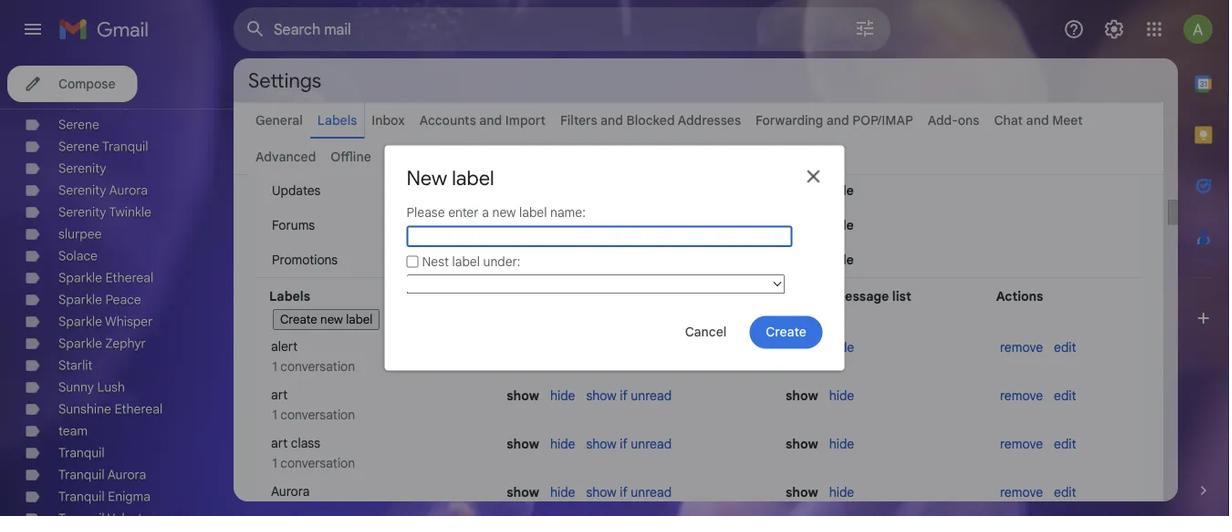 Task type: describe. For each thing, give the bounding box(es) containing it.
edit for art 1 conversation
[[1054, 388, 1077, 404]]

peace
[[105, 292, 141, 308]]

starlit link
[[58, 358, 93, 374]]

3 show if unread link from the top
[[586, 485, 672, 501]]

navigation containing compose
[[0, 58, 234, 517]]

4 remove from the top
[[1000, 485, 1043, 501]]

themes link
[[386, 149, 434, 165]]

show if unread link for art class 1 conversation
[[586, 436, 672, 452]]

lush
[[97, 380, 125, 396]]

meet
[[1053, 112, 1083, 128]]

unread for art 1 conversation
[[631, 388, 672, 404]]

1 serenity from the top
[[58, 161, 106, 177]]

Please enter a new label name: field
[[407, 226, 793, 247]]

accounts
[[420, 112, 476, 128]]

search mail image
[[239, 13, 272, 46]]

2 serenity from the top
[[58, 183, 106, 199]]

serenity aurora link
[[58, 183, 148, 199]]

advanced link
[[256, 149, 316, 165]]

slurpee link
[[58, 226, 102, 242]]

1 vertical spatial aurora
[[107, 467, 146, 483]]

show if unread for art 1 conversation
[[586, 388, 672, 404]]

sunshine ethereal link
[[58, 402, 163, 418]]

1 for alert 1 conversation
[[273, 359, 277, 375]]

please
[[407, 205, 445, 221]]

offline
[[331, 149, 371, 165]]

tranquil aurora link
[[58, 467, 146, 483]]

import
[[506, 112, 546, 128]]

0 vertical spatial ethereal
[[105, 270, 154, 286]]

1 serene from the top
[[58, 117, 99, 133]]

list for show in label list
[[589, 288, 608, 304]]

edit link for art class 1 conversation
[[1054, 436, 1077, 452]]

nest
[[422, 254, 449, 270]]

filters and blocked addresses link
[[560, 112, 741, 128]]

name:
[[550, 205, 586, 221]]

actions
[[997, 288, 1044, 304]]

2 serene from the top
[[58, 139, 99, 155]]

general link
[[256, 112, 303, 128]]

edit for art class 1 conversation
[[1054, 436, 1077, 452]]

pop/imap
[[853, 112, 914, 128]]

forwarding and pop/imap
[[756, 112, 914, 128]]

3 serenity from the top
[[58, 204, 106, 220]]

advanced
[[256, 149, 316, 165]]

label left "name:"
[[519, 205, 547, 221]]

filters and blocked addresses
[[560, 112, 741, 128]]

serene tranquil link
[[58, 139, 148, 155]]

twinkle
[[109, 204, 151, 220]]

1 vertical spatial ethereal
[[115, 402, 163, 418]]

sparkle zephyr link
[[58, 336, 146, 352]]

chat
[[994, 112, 1023, 128]]

forwarding
[[756, 112, 824, 128]]

whispers
[[97, 95, 151, 111]]

edit for alert 1 conversation
[[1054, 340, 1077, 356]]

labels link
[[318, 112, 357, 128]]

ripple
[[58, 95, 94, 111]]

sparkle whisper link
[[58, 314, 153, 330]]

solace
[[58, 248, 98, 264]]

1 for art 1 conversation
[[273, 407, 277, 423]]

remove link for alert 1 conversation
[[1000, 340, 1043, 356]]

and for accounts
[[480, 112, 502, 128]]

promotions
[[272, 252, 338, 268]]

settings
[[248, 68, 321, 93]]

team link
[[58, 424, 88, 440]]

enter
[[448, 205, 479, 221]]

show link up show in label list
[[507, 252, 537, 268]]

conversation for art
[[281, 407, 355, 423]]

ripple whispers link
[[58, 95, 151, 111]]

conversation for alert
[[281, 359, 355, 375]]

general
[[256, 112, 303, 128]]

team
[[58, 424, 88, 440]]

if for art 1 conversation
[[620, 388, 628, 404]]

settings image
[[1104, 18, 1126, 40]]

Nest label under: checkbox
[[407, 256, 419, 268]]

create
[[280, 312, 317, 328]]

and for forwarding
[[827, 112, 850, 128]]

accounts and import
[[420, 112, 546, 128]]

remove for art 1 conversation
[[1000, 388, 1043, 404]]

remove for art class 1 conversation
[[1000, 436, 1043, 452]]

ons
[[958, 112, 980, 128]]

label up enter
[[452, 166, 494, 191]]

class
[[291, 435, 320, 451]]

add-ons
[[928, 112, 980, 128]]

forwarding and pop/imap link
[[756, 112, 914, 128]]

filters
[[560, 112, 597, 128]]

art for art
[[271, 387, 288, 403]]

list for show in message list
[[893, 288, 912, 304]]

tranquil down "whispers"
[[102, 139, 148, 155]]

new label alert dialog
[[385, 146, 845, 371]]

new label
[[407, 166, 494, 191]]

forums
[[272, 217, 315, 233]]

1 sparkle from the top
[[58, 270, 102, 286]]

add-
[[928, 112, 958, 128]]

themes
[[386, 149, 434, 165]]

create new label button
[[273, 309, 380, 330]]

2 vertical spatial aurora
[[271, 484, 310, 500]]

starlit
[[58, 358, 93, 374]]

3 if from the top
[[620, 485, 628, 501]]

3 show if unread from the top
[[586, 485, 672, 501]]

show link up show in message list
[[786, 217, 816, 233]]

serenity twinkle link
[[58, 204, 151, 220]]

remove for alert 1 conversation
[[1000, 340, 1043, 356]]



Task type: locate. For each thing, give the bounding box(es) containing it.
1 remove link from the top
[[1000, 340, 1043, 356]]

new
[[492, 205, 516, 221], [321, 312, 343, 328]]

remove link
[[1000, 340, 1043, 356], [1000, 388, 1043, 404], [1000, 436, 1043, 452], [1000, 485, 1043, 501]]

inbox
[[372, 112, 405, 128]]

serene down serene link
[[58, 139, 99, 155]]

1 edit link from the top
[[1054, 340, 1077, 356]]

show link down forwarding
[[786, 183, 816, 199]]

edit link for art 1 conversation
[[1054, 388, 1077, 404]]

2 vertical spatial show if unread
[[586, 485, 672, 501]]

in left message
[[819, 288, 831, 304]]

3 unread from the top
[[631, 485, 672, 501]]

ethereal down lush in the left of the page
[[115, 402, 163, 418]]

0 vertical spatial conversation
[[281, 359, 355, 375]]

1 up art class 1 conversation
[[273, 407, 277, 423]]

2 vertical spatial serenity
[[58, 204, 106, 220]]

and left import on the left of page
[[480, 112, 502, 128]]

2 conversation from the top
[[281, 407, 355, 423]]

art inside art 1 conversation
[[271, 387, 288, 403]]

1 horizontal spatial labels
[[318, 112, 357, 128]]

solace link
[[58, 248, 98, 264]]

2 show from the left
[[782, 288, 816, 304]]

3 and from the left
[[827, 112, 850, 128]]

sparkle up sparkle whisper link
[[58, 292, 102, 308]]

1 show if unread from the top
[[586, 388, 672, 404]]

1 unread from the top
[[631, 388, 672, 404]]

0 horizontal spatial show
[[503, 288, 537, 304]]

edit
[[1054, 340, 1077, 356], [1054, 388, 1077, 404], [1054, 436, 1077, 452], [1054, 485, 1077, 501]]

sparkle down sparkle peace link
[[58, 314, 102, 330]]

conversation inside art class 1 conversation
[[281, 456, 355, 471]]

2 vertical spatial conversation
[[281, 456, 355, 471]]

sparkle down the solace
[[58, 270, 102, 286]]

tab list
[[1178, 58, 1230, 451]]

1 vertical spatial art
[[271, 435, 288, 451]]

4 remove link from the top
[[1000, 485, 1043, 501]]

serenity up serenity aurora link
[[58, 161, 106, 177]]

show down the under:
[[503, 288, 537, 304]]

tranquil
[[102, 139, 148, 155], [58, 445, 105, 461], [58, 467, 105, 483], [58, 489, 105, 505]]

2 show if unread link from the top
[[586, 436, 672, 452]]

and left pop/imap
[[827, 112, 850, 128]]

in for label
[[540, 288, 552, 304]]

tranquil down tranquil aurora link at the left
[[58, 489, 105, 505]]

aurora down art class 1 conversation
[[271, 484, 310, 500]]

2 list from the left
[[893, 288, 912, 304]]

message
[[834, 288, 889, 304]]

label down please enter a new label name: field
[[555, 288, 585, 304]]

4 edit from the top
[[1054, 485, 1077, 501]]

0 vertical spatial new
[[492, 205, 516, 221]]

show for show in label list
[[503, 288, 537, 304]]

0 vertical spatial show if unread
[[586, 388, 672, 404]]

label up alert 1 conversation
[[346, 312, 373, 328]]

accounts and import link
[[420, 112, 546, 128]]

1 remove from the top
[[1000, 340, 1043, 356]]

aurora up twinkle
[[109, 183, 148, 199]]

tranquil down team
[[58, 445, 105, 461]]

1 show if unread link from the top
[[586, 388, 672, 404]]

0 vertical spatial serene
[[58, 117, 99, 133]]

sparkle up starlit
[[58, 336, 102, 352]]

remove link for art 1 conversation
[[1000, 388, 1043, 404]]

1 inside art class 1 conversation
[[273, 456, 277, 471]]

navigation
[[0, 58, 234, 517]]

1 vertical spatial conversation
[[281, 407, 355, 423]]

new right the a
[[492, 205, 516, 221]]

add-ons link
[[928, 112, 980, 128]]

in for message
[[819, 288, 831, 304]]

ripple whispers serene serene tranquil serenity serenity aurora serenity twinkle slurpee solace sparkle ethereal sparkle peace sparkle whisper sparkle zephyr starlit sunny lush sunshine ethereal team tranquil tranquil aurora tranquil enigma
[[58, 95, 163, 505]]

nest label under:
[[422, 254, 521, 270]]

serene down the 'ripple'
[[58, 117, 99, 133]]

0 horizontal spatial labels
[[269, 288, 310, 304]]

create new label
[[280, 312, 373, 328]]

0 horizontal spatial in
[[540, 288, 552, 304]]

tranquil down "tranquil" link
[[58, 467, 105, 483]]

label right nest
[[452, 254, 480, 270]]

new inside alert dialog
[[492, 205, 516, 221]]

2 vertical spatial unread
[[631, 485, 672, 501]]

conversation inside art 1 conversation
[[281, 407, 355, 423]]

serenity down serenity link
[[58, 183, 106, 199]]

label inside create new label button
[[346, 312, 373, 328]]

in
[[540, 288, 552, 304], [819, 288, 831, 304]]

1 down alert
[[273, 359, 277, 375]]

1 vertical spatial 1
[[273, 407, 277, 423]]

0 vertical spatial 1
[[273, 359, 277, 375]]

1 conversation from the top
[[281, 359, 355, 375]]

sparkle peace link
[[58, 292, 141, 308]]

0 vertical spatial show if unread link
[[586, 388, 672, 404]]

4 edit link from the top
[[1054, 485, 1077, 501]]

2 and from the left
[[601, 112, 623, 128]]

2 vertical spatial if
[[620, 485, 628, 501]]

2 1 from the top
[[273, 407, 277, 423]]

2 art from the top
[[271, 435, 288, 451]]

art for art class
[[271, 435, 288, 451]]

serenity up slurpee link
[[58, 204, 106, 220]]

0 vertical spatial if
[[620, 388, 628, 404]]

1 list from the left
[[589, 288, 608, 304]]

2 sparkle from the top
[[58, 292, 102, 308]]

ethereal
[[105, 270, 154, 286], [115, 402, 163, 418]]

4 and from the left
[[1027, 112, 1049, 128]]

list
[[589, 288, 608, 304], [893, 288, 912, 304]]

0 horizontal spatial new
[[321, 312, 343, 328]]

remove
[[1000, 340, 1043, 356], [1000, 388, 1043, 404], [1000, 436, 1043, 452], [1000, 485, 1043, 501]]

art inside art class 1 conversation
[[271, 435, 288, 451]]

3 edit from the top
[[1054, 436, 1077, 452]]

1 show from the left
[[503, 288, 537, 304]]

3 sparkle from the top
[[58, 314, 102, 330]]

3 remove link from the top
[[1000, 436, 1043, 452]]

2 show if unread from the top
[[586, 436, 672, 452]]

and right filters
[[601, 112, 623, 128]]

1 vertical spatial new
[[321, 312, 343, 328]]

1 1 from the top
[[273, 359, 277, 375]]

show if unread for art class 1 conversation
[[586, 436, 672, 452]]

edit link for alert 1 conversation
[[1054, 340, 1077, 356]]

aurora up enigma on the left bottom of the page
[[107, 467, 146, 483]]

remove link for art class 1 conversation
[[1000, 436, 1043, 452]]

labels
[[318, 112, 357, 128], [269, 288, 310, 304]]

list down please enter a new label name: field
[[589, 288, 608, 304]]

if for art class 1 conversation
[[620, 436, 628, 452]]

2 edit link from the top
[[1054, 388, 1077, 404]]

new label heading
[[407, 166, 494, 191]]

1 vertical spatial serenity
[[58, 183, 106, 199]]

sparkle
[[58, 270, 102, 286], [58, 292, 102, 308], [58, 314, 102, 330], [58, 336, 102, 352]]

please enter a new label name:
[[407, 205, 586, 221]]

whisper
[[105, 314, 153, 330]]

aurora
[[109, 183, 148, 199], [107, 467, 146, 483], [271, 484, 310, 500]]

serenity link
[[58, 161, 106, 177]]

3 remove from the top
[[1000, 436, 1043, 452]]

if
[[620, 388, 628, 404], [620, 436, 628, 452], [620, 485, 628, 501]]

show for show in message list
[[782, 288, 816, 304]]

1 if from the top
[[620, 388, 628, 404]]

list right message
[[893, 288, 912, 304]]

show
[[503, 288, 537, 304], [782, 288, 816, 304]]

2 vertical spatial show if unread link
[[586, 485, 672, 501]]

labels up "create"
[[269, 288, 310, 304]]

2 remove from the top
[[1000, 388, 1043, 404]]

3 conversation from the top
[[281, 456, 355, 471]]

show if unread
[[586, 388, 672, 404], [586, 436, 672, 452], [586, 485, 672, 501]]

0 vertical spatial labels
[[318, 112, 357, 128]]

unread
[[631, 388, 672, 404], [631, 436, 672, 452], [631, 485, 672, 501]]

art down alert
[[271, 387, 288, 403]]

3 edit link from the top
[[1054, 436, 1077, 452]]

0 vertical spatial unread
[[631, 388, 672, 404]]

labels up offline
[[318, 112, 357, 128]]

1 horizontal spatial new
[[492, 205, 516, 221]]

1
[[273, 359, 277, 375], [273, 407, 277, 423], [273, 456, 277, 471]]

new
[[407, 166, 447, 191]]

2 unread from the top
[[631, 436, 672, 452]]

1 vertical spatial labels
[[269, 288, 310, 304]]

and right chat
[[1027, 112, 1049, 128]]

conversation
[[281, 359, 355, 375], [281, 407, 355, 423], [281, 456, 355, 471]]

show in message list
[[782, 288, 912, 304]]

updates
[[272, 183, 321, 199]]

sunny lush link
[[58, 380, 125, 396]]

sunny
[[58, 380, 94, 396]]

1 in from the left
[[540, 288, 552, 304]]

show link right the a
[[507, 217, 537, 233]]

sunshine
[[58, 402, 111, 418]]

hide link
[[829, 340, 854, 356], [550, 388, 575, 404], [829, 388, 854, 404], [550, 436, 575, 452], [829, 436, 854, 452], [550, 485, 575, 501], [829, 485, 854, 501]]

under:
[[483, 254, 521, 270]]

0 vertical spatial art
[[271, 387, 288, 403]]

compose button
[[7, 66, 137, 102]]

0 vertical spatial aurora
[[109, 183, 148, 199]]

enigma
[[108, 489, 151, 505]]

show link
[[786, 183, 816, 199], [507, 217, 537, 233], [786, 217, 816, 233], [507, 252, 537, 268]]

0 vertical spatial serenity
[[58, 161, 106, 177]]

2 remove link from the top
[[1000, 388, 1043, 404]]

inbox link
[[372, 112, 405, 128]]

0 horizontal spatial list
[[589, 288, 608, 304]]

show in label list
[[503, 288, 608, 304]]

2 if from the top
[[620, 436, 628, 452]]

addresses
[[678, 112, 741, 128]]

unread for art class 1 conversation
[[631, 436, 672, 452]]

zephyr
[[105, 336, 146, 352]]

show
[[786, 183, 816, 199], [507, 217, 537, 233], [786, 217, 816, 233], [507, 252, 537, 268], [786, 340, 819, 356], [507, 388, 540, 404], [586, 388, 617, 404], [786, 388, 819, 404], [507, 436, 540, 452], [586, 436, 617, 452], [786, 436, 819, 452], [507, 485, 540, 501], [586, 485, 617, 501], [786, 485, 819, 501]]

1 art from the top
[[271, 387, 288, 403]]

offline link
[[331, 149, 371, 165]]

1 and from the left
[[480, 112, 502, 128]]

main menu image
[[22, 18, 44, 40]]

tranquil link
[[58, 445, 105, 461]]

alert
[[271, 339, 298, 355]]

1 horizontal spatial show
[[782, 288, 816, 304]]

1 edit from the top
[[1054, 340, 1077, 356]]

new inside button
[[321, 312, 343, 328]]

3 1 from the top
[[273, 456, 277, 471]]

1 vertical spatial show if unread
[[586, 436, 672, 452]]

serene link
[[58, 117, 99, 133]]

new right "create"
[[321, 312, 343, 328]]

1 down art 1 conversation
[[273, 456, 277, 471]]

compose
[[58, 76, 115, 92]]

slurpee
[[58, 226, 102, 242]]

2 in from the left
[[819, 288, 831, 304]]

2 edit from the top
[[1054, 388, 1077, 404]]

a
[[482, 205, 489, 221]]

and for chat
[[1027, 112, 1049, 128]]

1 inside art 1 conversation
[[273, 407, 277, 423]]

conversation inside alert 1 conversation
[[281, 359, 355, 375]]

1 horizontal spatial list
[[893, 288, 912, 304]]

tranquil enigma link
[[58, 489, 151, 505]]

None search field
[[234, 7, 891, 51]]

1 horizontal spatial in
[[819, 288, 831, 304]]

chat and meet link
[[994, 112, 1083, 128]]

blocked
[[627, 112, 675, 128]]

conversation down class
[[281, 456, 355, 471]]

chat and meet
[[994, 112, 1083, 128]]

art
[[271, 387, 288, 403], [271, 435, 288, 451]]

1 inside alert 1 conversation
[[273, 359, 277, 375]]

show left message
[[782, 288, 816, 304]]

1 vertical spatial unread
[[631, 436, 672, 452]]

4 sparkle from the top
[[58, 336, 102, 352]]

1 vertical spatial if
[[620, 436, 628, 452]]

and for filters
[[601, 112, 623, 128]]

advanced search options image
[[847, 10, 884, 47]]

alert 1 conversation
[[269, 339, 355, 375]]

2 vertical spatial 1
[[273, 456, 277, 471]]

in down please enter a new label name: field
[[540, 288, 552, 304]]

art left class
[[271, 435, 288, 451]]

1 vertical spatial show if unread link
[[586, 436, 672, 452]]

art class 1 conversation
[[269, 435, 355, 471]]

label
[[452, 166, 494, 191], [519, 205, 547, 221], [452, 254, 480, 270], [555, 288, 585, 304], [346, 312, 373, 328]]

art 1 conversation
[[269, 387, 355, 423]]

hide
[[827, 183, 854, 199], [548, 217, 575, 233], [827, 217, 854, 233], [827, 252, 854, 268], [829, 340, 854, 356], [550, 388, 575, 404], [829, 388, 854, 404], [550, 436, 575, 452], [829, 436, 854, 452], [550, 485, 575, 501], [829, 485, 854, 501]]

ethereal up peace
[[105, 270, 154, 286]]

conversation up class
[[281, 407, 355, 423]]

conversation up art 1 conversation
[[281, 359, 355, 375]]

1 vertical spatial serene
[[58, 139, 99, 155]]

sparkle ethereal link
[[58, 270, 154, 286]]

show if unread link for art 1 conversation
[[586, 388, 672, 404]]



Task type: vqa. For each thing, say whether or not it's contained in the screenshot.
View
no



